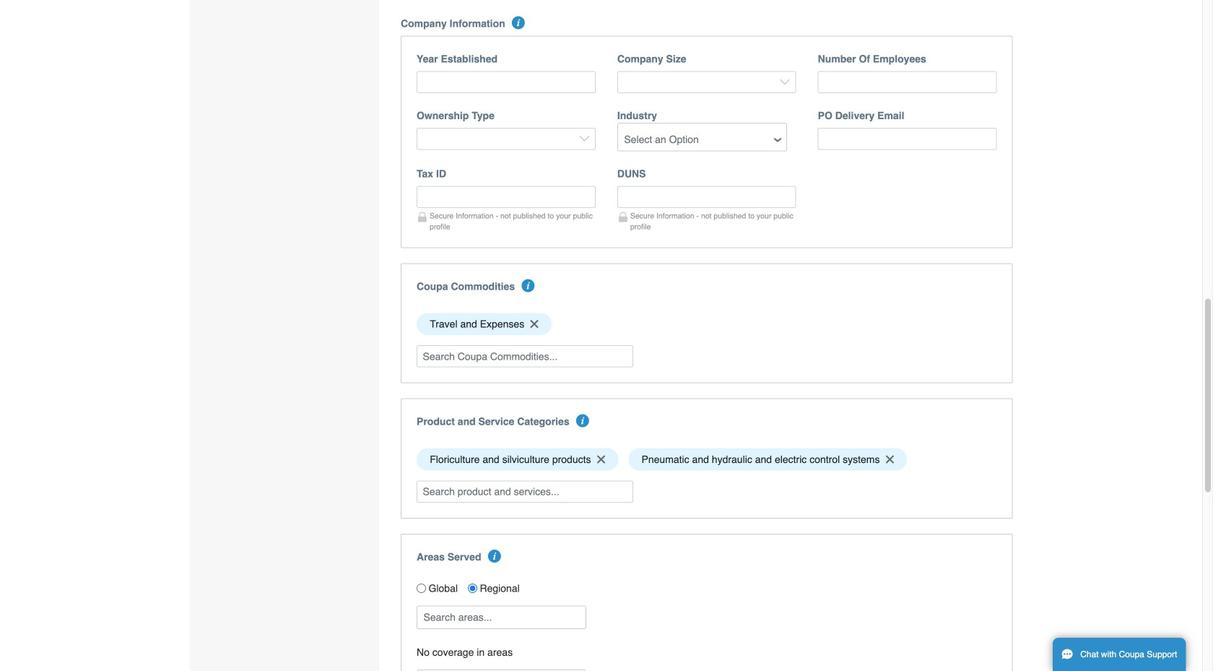 Task type: describe. For each thing, give the bounding box(es) containing it.
additional information image for 'option' associated with the search product and services... field
[[576, 414, 589, 427]]

additional information image for 'option' for search coupa commodities... field on the bottom
[[522, 279, 535, 292]]

Search areas... text field
[[418, 606, 585, 628]]

Search Coupa Commodities... field
[[417, 345, 633, 367]]

Search product and services... field
[[417, 481, 633, 503]]

option for the search product and services... field
[[417, 448, 619, 470]]



Task type: locate. For each thing, give the bounding box(es) containing it.
1 horizontal spatial additional information image
[[576, 414, 589, 427]]

2 selected list box from the top
[[412, 445, 1002, 474]]

None text field
[[417, 71, 596, 93], [818, 128, 997, 150], [417, 186, 596, 208], [617, 186, 796, 208], [417, 71, 596, 93], [818, 128, 997, 150], [417, 186, 596, 208], [617, 186, 796, 208]]

selected list box for the search product and services... field
[[412, 445, 1002, 474]]

0 vertical spatial additional information image
[[522, 279, 535, 292]]

1 vertical spatial selected list box
[[412, 445, 1002, 474]]

1 vertical spatial additional information image
[[488, 550, 501, 563]]

0 vertical spatial selected list box
[[412, 309, 1002, 339]]

1 vertical spatial additional information image
[[576, 414, 589, 427]]

0 horizontal spatial additional information image
[[488, 550, 501, 563]]

None radio
[[417, 584, 426, 593], [468, 584, 477, 593], [417, 584, 426, 593], [468, 584, 477, 593]]

Select an Option text field
[[619, 128, 786, 150]]

option for search coupa commodities... field on the bottom
[[417, 313, 552, 335]]

0 horizontal spatial additional information image
[[522, 279, 535, 292]]

0 vertical spatial additional information image
[[512, 16, 525, 29]]

1 selected list box from the top
[[412, 309, 1002, 339]]

additional information image
[[522, 279, 535, 292], [576, 414, 589, 427]]

None text field
[[818, 71, 997, 93]]

1 horizontal spatial additional information image
[[512, 16, 525, 29]]

option
[[417, 313, 552, 335], [417, 448, 619, 470], [629, 448, 907, 470]]

additional information image
[[512, 16, 525, 29], [488, 550, 501, 563]]

selected list box for search coupa commodities... field on the bottom
[[412, 309, 1002, 339]]

selected list box
[[412, 309, 1002, 339], [412, 445, 1002, 474]]



Task type: vqa. For each thing, say whether or not it's contained in the screenshot.
fourth heading
no



